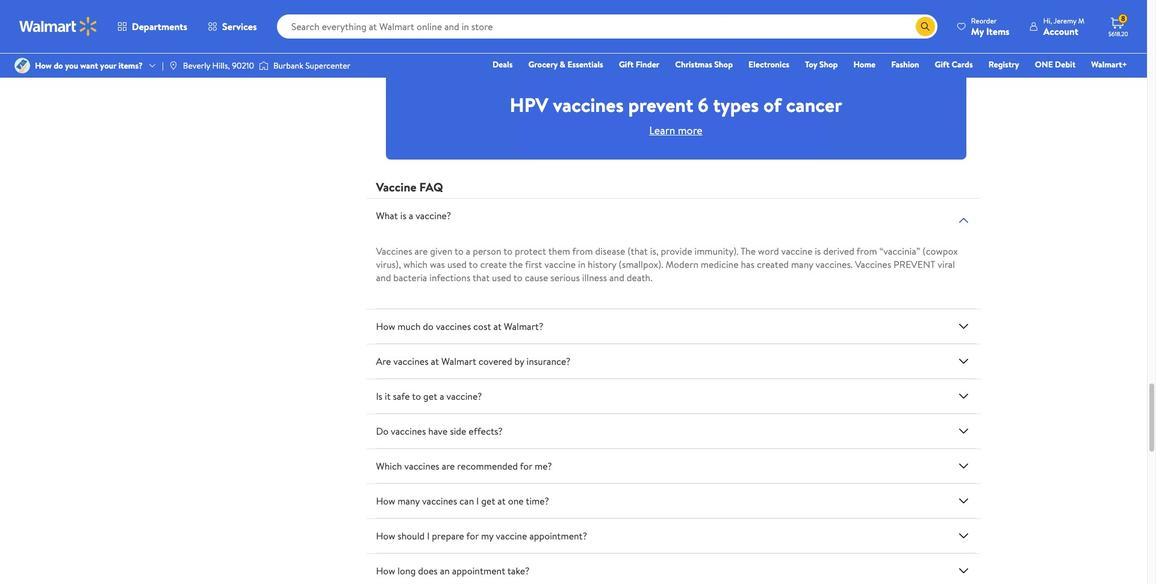 Task type: locate. For each thing, give the bounding box(es) containing it.
1 vertical spatial get
[[481, 495, 495, 508]]

infections
[[430, 271, 471, 284]]

many up should
[[398, 495, 420, 508]]

6
[[698, 92, 709, 118]]

learn more link up deals link in the left of the page
[[376, 0, 669, 55]]

how do you want your items?
[[35, 60, 143, 72]]

0 horizontal spatial for
[[467, 530, 479, 543]]

debit
[[1055, 58, 1076, 70]]

illness
[[582, 271, 607, 284]]

vaccine? down walmart at bottom
[[447, 390, 482, 403]]

how much do vaccines cost at walmart? image
[[957, 319, 971, 334]]

0 vertical spatial many
[[791, 258, 814, 271]]

learn more button
[[391, 21, 451, 40]]

1 horizontal spatial vaccines
[[855, 258, 892, 271]]

1 horizontal spatial a
[[440, 390, 444, 403]]

toy shop
[[805, 58, 838, 70]]

grocery & essentials
[[529, 58, 603, 70]]

vaccines right 'derived'
[[855, 258, 892, 271]]

i right can
[[477, 495, 479, 508]]

vaccines right the do
[[391, 425, 426, 438]]

at
[[494, 320, 502, 333], [431, 355, 439, 368], [498, 495, 506, 508]]

vaccines for are
[[404, 460, 440, 473]]

do vaccines have side effects? image
[[957, 424, 971, 439]]

Search search field
[[277, 14, 938, 39]]

2 vertical spatial a
[[440, 390, 444, 403]]

0 horizontal spatial  image
[[14, 58, 30, 73]]

more inside button
[[423, 25, 442, 37]]

departments
[[132, 20, 187, 33]]

0 vertical spatial do
[[54, 60, 63, 72]]

create
[[480, 258, 507, 271]]

a left person
[[466, 245, 471, 258]]

at right cost at the left bottom of the page
[[494, 320, 502, 333]]

0 horizontal spatial and
[[376, 271, 391, 284]]

0 vertical spatial are
[[415, 245, 428, 258]]

 image right 90210
[[259, 60, 269, 72]]

gift for gift cards
[[935, 58, 950, 70]]

learn more link down prevent
[[649, 123, 703, 138]]

used
[[447, 258, 467, 271], [492, 271, 512, 284]]

1 horizontal spatial for
[[520, 460, 533, 473]]

was
[[430, 258, 445, 271]]

first
[[525, 258, 542, 271]]

how left should
[[376, 530, 395, 543]]

take?
[[508, 564, 530, 578]]

vaccine faq
[[376, 179, 443, 195]]

0 vertical spatial is
[[400, 209, 407, 222]]

home
[[854, 58, 876, 70]]

to right person
[[504, 245, 513, 258]]

is,
[[650, 245, 659, 258]]

what
[[376, 209, 398, 222]]

how for how long does an appointment take?
[[376, 564, 395, 578]]

1 horizontal spatial do
[[423, 320, 434, 333]]

types
[[713, 92, 759, 118]]

and left bacteria
[[376, 271, 391, 284]]

many
[[791, 258, 814, 271], [398, 495, 420, 508]]

supercenter
[[305, 60, 351, 72]]

a inside vaccines are given to a person to protect them from disease (that is, provide immunity). the word vaccine is derived from "vaccinia" (cowpox virus), which was used to create the first vaccine in history (smallpox). modern medicine has created many vaccines. vaccines prevent viral and bacteria infections that used to cause serious illness and death.
[[466, 245, 471, 258]]

vaccine right my
[[496, 530, 527, 543]]

1 shop from the left
[[715, 58, 733, 70]]

shop right the toy
[[820, 58, 838, 70]]

 image left you
[[14, 58, 30, 73]]

vaccine right word
[[782, 245, 813, 258]]

learn more
[[400, 25, 442, 37]]

used right was
[[447, 258, 467, 271]]

learn
[[400, 25, 421, 37], [649, 123, 675, 138]]

get
[[424, 390, 437, 403], [481, 495, 495, 508]]

protect
[[515, 245, 546, 258]]

rsv vaccine. for adults sixty plus and pregnant women during weeks thirty two - thirty six. learn more. image
[[603, 0, 669, 55]]

(smallpox).
[[619, 258, 664, 271]]

effects?
[[469, 425, 503, 438]]

2 vertical spatial at
[[498, 495, 506, 508]]

to
[[455, 245, 464, 258], [504, 245, 513, 258], [469, 258, 478, 271], [514, 271, 523, 284], [412, 390, 421, 403]]

2 shop from the left
[[820, 58, 838, 70]]

 image
[[14, 58, 30, 73], [259, 60, 269, 72]]

many inside vaccines are given to a person to protect them from disease (that is, provide immunity). the word vaccine is derived from "vaccinia" (cowpox virus), which was used to create the first vaccine in history (smallpox). modern medicine has created many vaccines. vaccines prevent viral and bacteria infections that used to cause serious illness and death.
[[791, 258, 814, 271]]

in
[[578, 258, 586, 271]]

learn inside "hpv vaccines prevent 6 types of cancer learn more"
[[649, 123, 675, 138]]

0 vertical spatial i
[[477, 495, 479, 508]]

0 vertical spatial learn
[[400, 25, 421, 37]]

0 vertical spatial get
[[424, 390, 437, 403]]

grocery & essentials link
[[523, 58, 609, 71]]

get right safe
[[424, 390, 437, 403]]

2 from from the left
[[857, 245, 877, 258]]

for
[[520, 460, 533, 473], [467, 530, 479, 543]]

gift cards
[[935, 58, 973, 70]]

1 horizontal spatial gift
[[935, 58, 950, 70]]

vaccines inside "hpv vaccines prevent 6 types of cancer learn more"
[[553, 92, 624, 118]]

1 horizontal spatial and
[[610, 271, 625, 284]]

1 horizontal spatial get
[[481, 495, 495, 508]]

how left the much
[[376, 320, 395, 333]]

gift finder
[[619, 58, 660, 70]]

0 horizontal spatial many
[[398, 495, 420, 508]]

vaccine? down the faq
[[416, 209, 451, 222]]

1 horizontal spatial from
[[857, 245, 877, 258]]

do vaccines have side effects?
[[376, 425, 503, 438]]

vaccines for prevent
[[553, 92, 624, 118]]

death.
[[627, 271, 653, 284]]

how for how many vaccines can i get at one time?
[[376, 495, 395, 508]]

are vaccines at walmart covered by insurance? image
[[957, 354, 971, 369]]

0 horizontal spatial vaccine
[[496, 530, 527, 543]]

a right what
[[409, 209, 413, 222]]

time?
[[526, 495, 549, 508]]

services
[[222, 20, 257, 33]]

should
[[398, 530, 425, 543]]

reorder my items
[[971, 15, 1010, 38]]

0 vertical spatial more
[[423, 25, 442, 37]]

cancer
[[786, 92, 842, 118]]

vaccines right which
[[404, 460, 440, 473]]

0 horizontal spatial i
[[427, 530, 430, 543]]

do right the much
[[423, 320, 434, 333]]

1 gift from the left
[[619, 58, 634, 70]]

it
[[385, 390, 391, 403]]

 image
[[169, 61, 178, 70]]

0 vertical spatial learn more link
[[376, 0, 669, 55]]

0 vertical spatial for
[[520, 460, 533, 473]]

i
[[477, 495, 479, 508], [427, 530, 430, 543]]

1 vertical spatial learn more link
[[649, 123, 703, 138]]

0 horizontal spatial get
[[424, 390, 437, 403]]

1 vertical spatial for
[[467, 530, 479, 543]]

shop right christmas
[[715, 58, 733, 70]]

used right that
[[492, 271, 512, 284]]

1 vertical spatial learn
[[649, 123, 675, 138]]

0 horizontal spatial shop
[[715, 58, 733, 70]]

8
[[1121, 13, 1126, 24]]

gift left finder
[[619, 58, 634, 70]]

1 vertical spatial is
[[815, 245, 821, 258]]

created
[[757, 258, 789, 271]]

vaccines for at
[[394, 355, 429, 368]]

vaccines down essentials
[[553, 92, 624, 118]]

at left 'one'
[[498, 495, 506, 508]]

how
[[35, 60, 52, 72], [376, 320, 395, 333], [376, 495, 395, 508], [376, 530, 395, 543], [376, 564, 395, 578]]

i right should
[[427, 530, 430, 543]]

|
[[162, 60, 164, 72]]

items
[[987, 24, 1010, 38]]

at left walmart at bottom
[[431, 355, 439, 368]]

is left 'derived'
[[815, 245, 821, 258]]

more
[[423, 25, 442, 37], [678, 123, 703, 138]]

of
[[764, 92, 782, 118]]

0 horizontal spatial more
[[423, 25, 442, 37]]

2 gift from the left
[[935, 58, 950, 70]]

1 vertical spatial a
[[466, 245, 471, 258]]

1 horizontal spatial vaccine
[[545, 258, 576, 271]]

jeremy
[[1054, 15, 1077, 26]]

2 horizontal spatial vaccine
[[782, 245, 813, 258]]

history
[[588, 258, 617, 271]]

which vaccines are recommended for me? image
[[957, 459, 971, 474]]

reorder
[[971, 15, 997, 26]]

1 horizontal spatial learn
[[649, 123, 675, 138]]

1 horizontal spatial is
[[815, 245, 821, 258]]

immunity).
[[695, 245, 739, 258]]

1 horizontal spatial  image
[[259, 60, 269, 72]]

from
[[573, 245, 593, 258], [857, 245, 877, 258]]

how left you
[[35, 60, 52, 72]]

has
[[741, 258, 755, 271]]

1 vertical spatial many
[[398, 495, 420, 508]]

walmart+
[[1092, 58, 1128, 70]]

8 $618.20
[[1109, 13, 1129, 38]]

from right them
[[573, 245, 593, 258]]

faq
[[420, 179, 443, 195]]

can
[[460, 495, 474, 508]]

how left long
[[376, 564, 395, 578]]

for left me?
[[520, 460, 533, 473]]

walmart?
[[504, 320, 544, 333]]

0 horizontal spatial gift
[[619, 58, 634, 70]]

beverly hills, 90210
[[183, 60, 254, 72]]

0 horizontal spatial is
[[400, 209, 407, 222]]

are left given
[[415, 245, 428, 258]]

1 horizontal spatial used
[[492, 271, 512, 284]]

1 horizontal spatial more
[[678, 123, 703, 138]]

0 vertical spatial a
[[409, 209, 413, 222]]

0 horizontal spatial are
[[415, 245, 428, 258]]

do left you
[[54, 60, 63, 72]]

insurance?
[[527, 355, 571, 368]]

is right what
[[400, 209, 407, 222]]

how down which
[[376, 495, 395, 508]]

beverly
[[183, 60, 210, 72]]

which
[[404, 258, 428, 271]]

for left my
[[467, 530, 479, 543]]

a up the do vaccines have side effects?
[[440, 390, 444, 403]]

and right illness
[[610, 271, 625, 284]]

2 horizontal spatial a
[[466, 245, 471, 258]]

vaccines for have
[[391, 425, 426, 438]]

christmas
[[675, 58, 713, 70]]

0 horizontal spatial do
[[54, 60, 63, 72]]

gift inside gift cards link
[[935, 58, 950, 70]]

1 vertical spatial vaccine?
[[447, 390, 482, 403]]

0 horizontal spatial from
[[573, 245, 593, 258]]

prevent
[[894, 258, 936, 271]]

learn inside learn more button
[[400, 25, 421, 37]]

for for recommended
[[520, 460, 533, 473]]

get right can
[[481, 495, 495, 508]]

vaccines right are
[[394, 355, 429, 368]]

the
[[741, 245, 756, 258]]

how for how should i prepare for my vaccine appointment?
[[376, 530, 395, 543]]

1 vertical spatial more
[[678, 123, 703, 138]]

is
[[376, 390, 383, 403]]

are down the do vaccines have side effects?
[[442, 460, 455, 473]]

walmart image
[[19, 17, 98, 36]]

0 horizontal spatial learn
[[400, 25, 421, 37]]

vaccines up bacteria
[[376, 245, 412, 258]]

cost
[[473, 320, 491, 333]]

1 horizontal spatial many
[[791, 258, 814, 271]]

1 vertical spatial are
[[442, 460, 455, 473]]

vaccine
[[376, 179, 417, 195]]

gift inside gift finder link
[[619, 58, 634, 70]]

safe
[[393, 390, 410, 403]]

from right 'derived'
[[857, 245, 877, 258]]

my
[[971, 24, 984, 38]]

to right safe
[[412, 390, 421, 403]]

vaccine left the in
[[545, 258, 576, 271]]

fashion
[[892, 58, 920, 70]]

shop
[[715, 58, 733, 70], [820, 58, 838, 70]]

1 horizontal spatial shop
[[820, 58, 838, 70]]

1 horizontal spatial are
[[442, 460, 455, 473]]

1 from from the left
[[573, 245, 593, 258]]

many right 'created'
[[791, 258, 814, 271]]

gift left cards
[[935, 58, 950, 70]]

does
[[418, 564, 438, 578]]



Task type: describe. For each thing, give the bounding box(es) containing it.
virus),
[[376, 258, 401, 271]]

want
[[80, 60, 98, 72]]

me?
[[535, 460, 552, 473]]

vaccines left cost at the left bottom of the page
[[436, 320, 471, 333]]

how should i prepare for my vaccine appointment? image
[[957, 529, 971, 543]]

vaccines are given to a person to protect them from disease (that is, provide immunity). the word vaccine is derived from "vaccinia" (cowpox virus), which was used to create the first vaccine in history (smallpox). modern medicine has created many vaccines. vaccines prevent viral and bacteria infections that used to cause serious illness and death.
[[376, 245, 958, 284]]

how long does an appointment take? image
[[957, 564, 971, 578]]

is inside vaccines are given to a person to protect them from disease (that is, provide immunity). the word vaccine is derived from "vaccinia" (cowpox virus), which was used to create the first vaccine in history (smallpox). modern medicine has created many vaccines. vaccines prevent viral and bacteria infections that used to cause serious illness and death.
[[815, 245, 821, 258]]

do
[[376, 425, 389, 438]]

gift cards link
[[930, 58, 979, 71]]

christmas shop
[[675, 58, 733, 70]]

what is a vaccine? image
[[957, 213, 971, 228]]

fashion link
[[886, 58, 925, 71]]

0 horizontal spatial vaccines
[[376, 245, 412, 258]]

vaccines.
[[816, 258, 853, 271]]

electronics link
[[743, 58, 795, 71]]

home link
[[848, 58, 881, 71]]

you
[[65, 60, 78, 72]]

side
[[450, 425, 467, 438]]

1 vertical spatial i
[[427, 530, 430, 543]]

viral
[[938, 258, 955, 271]]

shop for toy shop
[[820, 58, 838, 70]]

how long does an appointment take?
[[376, 564, 530, 578]]

to right given
[[455, 245, 464, 258]]

1 horizontal spatial i
[[477, 495, 479, 508]]

deals link
[[487, 58, 518, 71]]

how for how do you want your items?
[[35, 60, 52, 72]]

90210
[[232, 60, 254, 72]]

the
[[509, 258, 523, 271]]

walmart+ link
[[1086, 58, 1133, 71]]

medicine
[[701, 258, 739, 271]]

0 vertical spatial at
[[494, 320, 502, 333]]

vaccines left can
[[422, 495, 457, 508]]

hi, jeremy m account
[[1044, 15, 1085, 38]]

$618.20
[[1109, 30, 1129, 38]]

one
[[1035, 58, 1053, 70]]

is it safe to get a vaccine? image
[[957, 389, 971, 404]]

1 vertical spatial do
[[423, 320, 434, 333]]

cause
[[525, 271, 548, 284]]

Walmart Site-Wide search field
[[277, 14, 938, 39]]

shop for christmas shop
[[715, 58, 733, 70]]

grocery
[[529, 58, 558, 70]]

modern
[[666, 258, 699, 271]]

1 and from the left
[[376, 271, 391, 284]]

your
[[100, 60, 116, 72]]

how for how much do vaccines cost at walmart?
[[376, 320, 395, 333]]

services button
[[198, 12, 267, 41]]

which vaccines are recommended for me?
[[376, 460, 552, 473]]

registry link
[[983, 58, 1025, 71]]

hpv vaccines prevent six types of cancer. learn more. image
[[521, 69, 831, 160]]

0 horizontal spatial used
[[447, 258, 467, 271]]

2 and from the left
[[610, 271, 625, 284]]

walmart
[[441, 355, 476, 368]]

 image for how do you want your items?
[[14, 58, 30, 73]]

search icon image
[[921, 22, 931, 31]]

shingles vaccine. for immunocompromised adults nineteen plus and adults fifty plus.  learn more. image
[[910, 0, 976, 55]]

1 vertical spatial at
[[431, 355, 439, 368]]

that
[[473, 271, 490, 284]]

is it safe to get a vaccine?
[[376, 390, 482, 403]]

appointment
[[452, 564, 505, 578]]

appointment?
[[530, 530, 587, 543]]

more inside "hpv vaccines prevent 6 types of cancer learn more"
[[678, 123, 703, 138]]

provide
[[661, 245, 692, 258]]

toy shop link
[[800, 58, 844, 71]]

 image for burbank supercenter
[[259, 60, 269, 72]]

recommended
[[457, 460, 518, 473]]

&
[[560, 58, 566, 70]]

what is a vaccine?
[[376, 209, 451, 222]]

how many vaccines can i get at one time? image
[[957, 494, 971, 508]]

word
[[758, 245, 779, 258]]

toy
[[805, 58, 818, 70]]

are
[[376, 355, 391, 368]]

how many vaccines can i get at one time?
[[376, 495, 549, 508]]

gift for gift finder
[[619, 58, 634, 70]]

finder
[[636, 58, 660, 70]]

christmas shop link
[[670, 58, 739, 71]]

much
[[398, 320, 421, 333]]

departments button
[[107, 12, 198, 41]]

by
[[515, 355, 524, 368]]

registry
[[989, 58, 1020, 70]]

have
[[428, 425, 448, 438]]

gift finder link
[[614, 58, 665, 71]]

my
[[481, 530, 494, 543]]

to left 'create'
[[469, 258, 478, 271]]

prevent
[[629, 92, 694, 118]]

for for prepare
[[467, 530, 479, 543]]

0 vertical spatial vaccine?
[[416, 209, 451, 222]]

deals
[[493, 58, 513, 70]]

derived
[[824, 245, 855, 258]]

which
[[376, 460, 402, 473]]

account
[[1044, 24, 1079, 38]]

disease
[[595, 245, 625, 258]]

how should i prepare for my vaccine appointment?
[[376, 530, 587, 543]]

to left cause
[[514, 271, 523, 284]]

0 horizontal spatial a
[[409, 209, 413, 222]]

one debit
[[1035, 58, 1076, 70]]

cards
[[952, 58, 973, 70]]

are inside vaccines are given to a person to protect them from disease (that is, provide immunity). the word vaccine is derived from "vaccinia" (cowpox virus), which was used to create the first vaccine in history (smallpox). modern medicine has created many vaccines. vaccines prevent viral and bacteria infections that used to cause serious illness and death.
[[415, 245, 428, 258]]

one debit link
[[1030, 58, 1081, 71]]

serious
[[551, 271, 580, 284]]



Task type: vqa. For each thing, say whether or not it's contained in the screenshot.
item?
no



